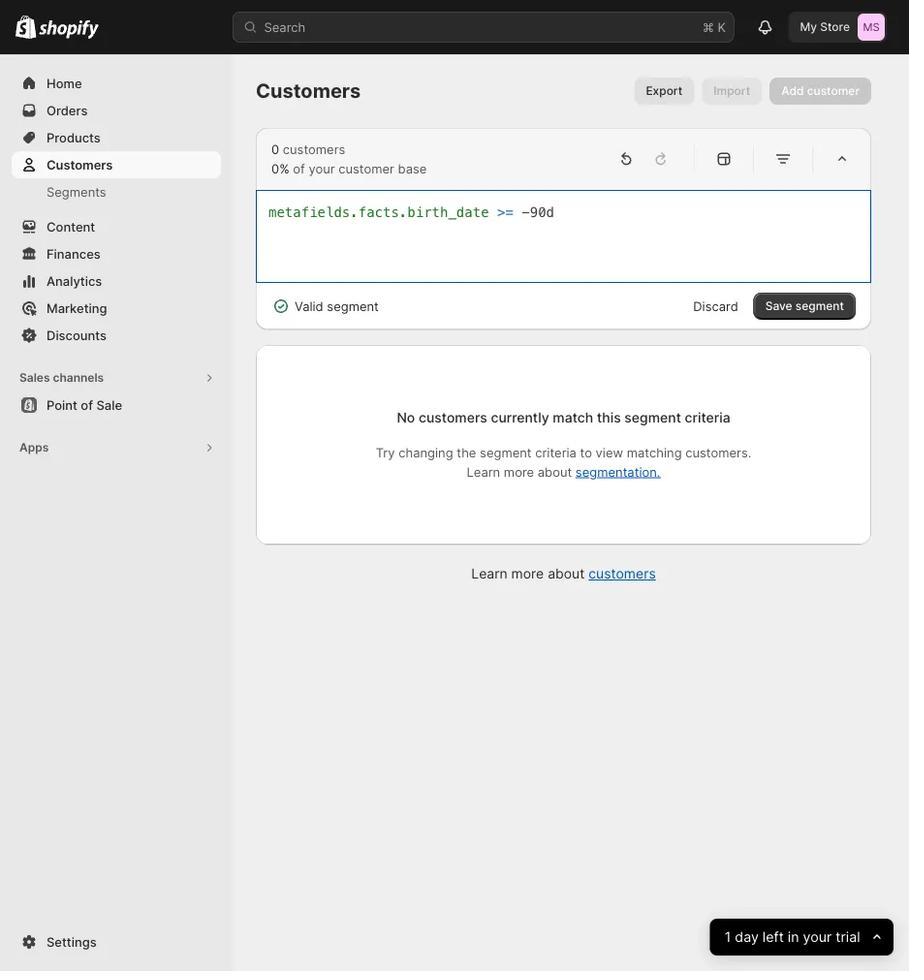 Task type: describe. For each thing, give the bounding box(es) containing it.
add
[[782, 84, 804, 98]]

customers for currently
[[419, 410, 487, 426]]

sales channels button
[[12, 365, 221, 392]]

valid segment alert
[[256, 283, 394, 330]]

marketing link
[[12, 295, 221, 322]]

finances
[[47, 246, 101, 261]]

more inside try changing the segment criteria to view matching customers. learn more about
[[504, 464, 534, 479]]

1 day left in your trial button
[[710, 919, 894, 956]]

home link
[[12, 70, 221, 97]]

save segment
[[766, 299, 844, 313]]

segment inside button
[[796, 299, 844, 313]]

shopify image
[[16, 15, 36, 39]]

criteria inside try changing the segment criteria to view matching customers. learn more about
[[535, 445, 577, 460]]

analytics
[[47, 273, 102, 288]]

match
[[553, 410, 594, 426]]

0 customers 0% of your customer base
[[271, 142, 427, 176]]

discard button
[[682, 293, 750, 320]]

orders
[[47, 103, 88, 118]]

1 vertical spatial customers
[[47, 157, 113, 172]]

apps button
[[12, 434, 221, 462]]

add customer button
[[770, 78, 872, 105]]

1 vertical spatial about
[[548, 566, 585, 582]]

segments link
[[12, 178, 221, 206]]

import
[[714, 84, 751, 98]]

left
[[763, 929, 784, 946]]

export button
[[634, 78, 694, 105]]

settings link
[[12, 929, 221, 956]]

day
[[735, 929, 759, 946]]

customers link
[[12, 151, 221, 178]]

marketing
[[47, 301, 107, 316]]

1 day left in your trial
[[725, 929, 861, 946]]

save
[[766, 299, 793, 313]]

sale
[[96, 398, 122, 413]]

import button
[[702, 78, 762, 105]]

sales
[[19, 371, 50, 385]]

products link
[[12, 124, 221, 151]]

apps
[[19, 441, 49, 455]]

your for trial
[[804, 929, 832, 946]]

customer inside button
[[807, 84, 860, 98]]

about inside try changing the segment criteria to view matching customers. learn more about
[[538, 464, 572, 479]]

try
[[376, 445, 395, 460]]

1 vertical spatial more
[[511, 566, 544, 582]]

this
[[597, 410, 621, 426]]

k
[[718, 19, 726, 34]]

point of sale link
[[12, 392, 221, 419]]

customer inside 0 customers 0% of your customer base
[[339, 161, 395, 176]]

settings
[[47, 935, 97, 950]]

Editor field
[[269, 203, 859, 271]]

my
[[800, 20, 817, 34]]

customers for 0%
[[283, 142, 345, 157]]

my store image
[[858, 14, 885, 41]]

currently
[[491, 410, 549, 426]]

discounts link
[[12, 322, 221, 349]]

customers link
[[589, 566, 656, 582]]



Task type: vqa. For each thing, say whether or not it's contained in the screenshot.
Leave a comment... Text Field
no



Task type: locate. For each thing, give the bounding box(es) containing it.
in
[[788, 929, 800, 946]]

the
[[457, 445, 476, 460]]

segment inside alert
[[327, 299, 379, 314]]

try changing the segment criteria to view matching customers. learn more about
[[376, 445, 752, 479]]

of inside 0 customers 0% of your customer base
[[293, 161, 305, 176]]

point of sale button
[[0, 392, 233, 419]]

about
[[538, 464, 572, 479], [548, 566, 585, 582]]

0
[[271, 142, 279, 157]]

1 vertical spatial of
[[81, 398, 93, 413]]

my store
[[800, 20, 850, 34]]

channels
[[53, 371, 104, 385]]

0 horizontal spatial customers
[[47, 157, 113, 172]]

more left customers link
[[511, 566, 544, 582]]

customers
[[256, 79, 361, 103], [47, 157, 113, 172]]

finances link
[[12, 240, 221, 268]]

of left sale
[[81, 398, 93, 413]]

point
[[47, 398, 77, 413]]

matching
[[627, 445, 682, 460]]

0 vertical spatial customers
[[283, 142, 345, 157]]

0 horizontal spatial customer
[[339, 161, 395, 176]]

1 horizontal spatial of
[[293, 161, 305, 176]]

to
[[580, 445, 592, 460]]

segment right valid
[[327, 299, 379, 314]]

0 horizontal spatial of
[[81, 398, 93, 413]]

content link
[[12, 213, 221, 240]]

add customer
[[782, 84, 860, 98]]

segmentation.
[[576, 464, 661, 479]]

base
[[398, 161, 427, 176]]

⌘ k
[[703, 19, 726, 34]]

analytics link
[[12, 268, 221, 295]]

customers.
[[686, 445, 752, 460]]

about down no customers currently match this segment criteria
[[538, 464, 572, 479]]

of
[[293, 161, 305, 176], [81, 398, 93, 413]]

1 vertical spatial your
[[804, 929, 832, 946]]

criteria
[[685, 410, 731, 426], [535, 445, 577, 460]]

segmentation. link
[[576, 464, 661, 479]]

1 vertical spatial customers
[[419, 410, 487, 426]]

1 horizontal spatial customers
[[256, 79, 361, 103]]

2 horizontal spatial customers
[[589, 566, 656, 582]]

1 vertical spatial criteria
[[535, 445, 577, 460]]

1 horizontal spatial criteria
[[685, 410, 731, 426]]

0 vertical spatial more
[[504, 464, 534, 479]]

your right 0%
[[309, 161, 335, 176]]

0 horizontal spatial your
[[309, 161, 335, 176]]

1 horizontal spatial your
[[804, 929, 832, 946]]

customer left base
[[339, 161, 395, 176]]

about left customers link
[[548, 566, 585, 582]]

your right the in
[[804, 929, 832, 946]]

your
[[309, 161, 335, 176], [804, 929, 832, 946]]

your for customer
[[309, 161, 335, 176]]

0 vertical spatial of
[[293, 161, 305, 176]]

segment
[[327, 299, 379, 314], [796, 299, 844, 313], [625, 410, 681, 426], [480, 445, 532, 460]]

1
[[725, 929, 732, 946]]

your inside 0 customers 0% of your customer base
[[309, 161, 335, 176]]

To create a segment, choose a template or apply a filter. text field
[[269, 203, 859, 271]]

more down currently
[[504, 464, 534, 479]]

orders link
[[12, 97, 221, 124]]

criteria up customers.
[[685, 410, 731, 426]]

view
[[596, 445, 623, 460]]

search
[[264, 19, 306, 34]]

segments
[[47, 184, 106, 199]]

0 horizontal spatial customers
[[283, 142, 345, 157]]

0 vertical spatial customer
[[807, 84, 860, 98]]

1 vertical spatial learn
[[471, 566, 508, 582]]

no
[[397, 410, 415, 426]]

segment inside try changing the segment criteria to view matching customers. learn more about
[[480, 445, 532, 460]]

1 horizontal spatial customer
[[807, 84, 860, 98]]

of inside button
[[81, 398, 93, 413]]

segment down currently
[[480, 445, 532, 460]]

customers up segments
[[47, 157, 113, 172]]

0 vertical spatial learn
[[467, 464, 500, 479]]

content
[[47, 219, 95, 234]]

redo image
[[652, 149, 671, 169]]

0%
[[271, 161, 290, 176]]

valid segment
[[295, 299, 379, 314]]

learn
[[467, 464, 500, 479], [471, 566, 508, 582]]

0 vertical spatial customers
[[256, 79, 361, 103]]

0 vertical spatial about
[[538, 464, 572, 479]]

⌘
[[703, 19, 714, 34]]

criteria left 'to'
[[535, 445, 577, 460]]

home
[[47, 76, 82, 91]]

more
[[504, 464, 534, 479], [511, 566, 544, 582]]

customers up 0
[[256, 79, 361, 103]]

0 vertical spatial criteria
[[685, 410, 731, 426]]

customer
[[807, 84, 860, 98], [339, 161, 395, 176]]

sales channels
[[19, 371, 104, 385]]

export
[[646, 84, 683, 98]]

0 horizontal spatial criteria
[[535, 445, 577, 460]]

0 vertical spatial your
[[309, 161, 335, 176]]

2 vertical spatial customers
[[589, 566, 656, 582]]

segment right save
[[796, 299, 844, 313]]

trial
[[836, 929, 861, 946]]

segment up "matching"
[[625, 410, 681, 426]]

products
[[47, 130, 101, 145]]

save segment button
[[754, 293, 856, 320]]

customer right the add
[[807, 84, 860, 98]]

valid
[[295, 299, 324, 314]]

no customers currently match this segment criteria
[[397, 410, 731, 426]]

of right 0%
[[293, 161, 305, 176]]

1 horizontal spatial customers
[[419, 410, 487, 426]]

customers
[[283, 142, 345, 157], [419, 410, 487, 426], [589, 566, 656, 582]]

learn inside try changing the segment criteria to view matching customers. learn more about
[[467, 464, 500, 479]]

store
[[820, 20, 850, 34]]

discard
[[693, 299, 739, 314]]

shopify image
[[39, 20, 99, 39]]

point of sale
[[47, 398, 122, 413]]

customers inside 0 customers 0% of your customer base
[[283, 142, 345, 157]]

your inside 1 day left in your trial dropdown button
[[804, 929, 832, 946]]

discounts
[[47, 328, 107, 343]]

1 vertical spatial customer
[[339, 161, 395, 176]]

changing
[[399, 445, 453, 460]]

learn more about customers
[[471, 566, 656, 582]]



